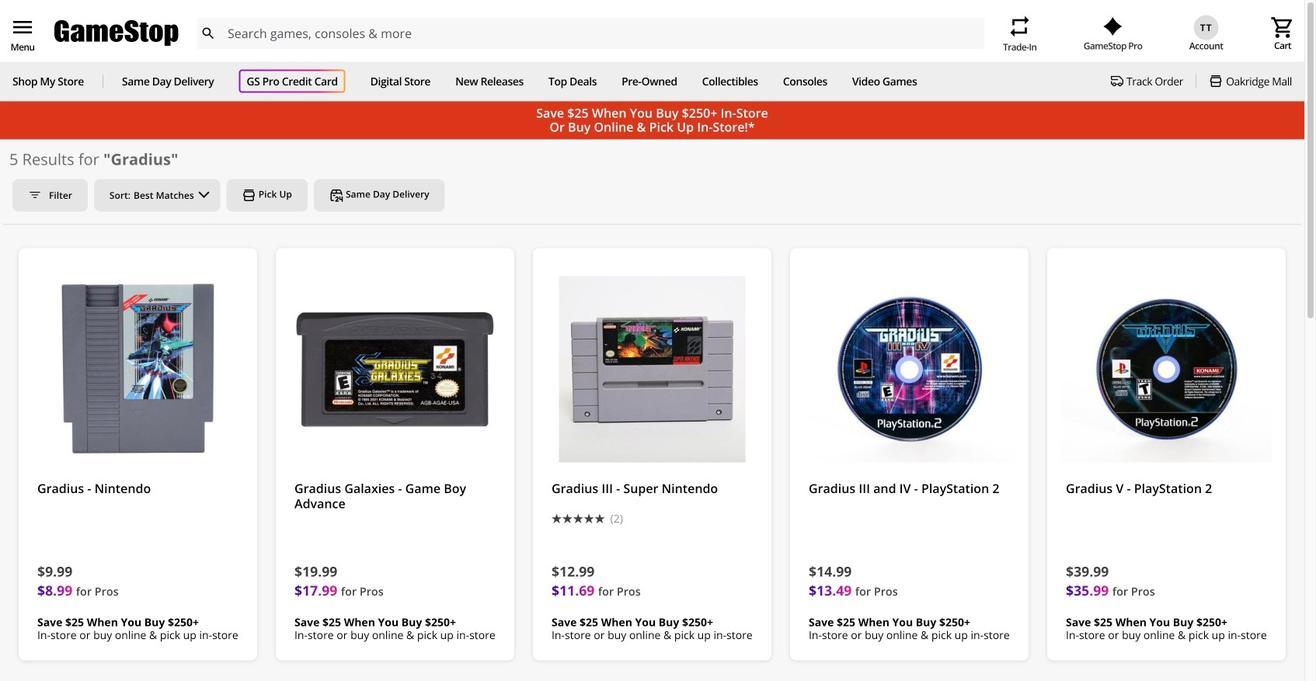 Task type: describe. For each thing, give the bounding box(es) containing it.
Search games, consoles & more search field
[[228, 18, 957, 49]]

gamestop image
[[54, 18, 179, 48]]

gamestop pro icon image
[[1104, 17, 1123, 36]]



Task type: locate. For each thing, give the bounding box(es) containing it.
None search field
[[197, 18, 985, 49]]



